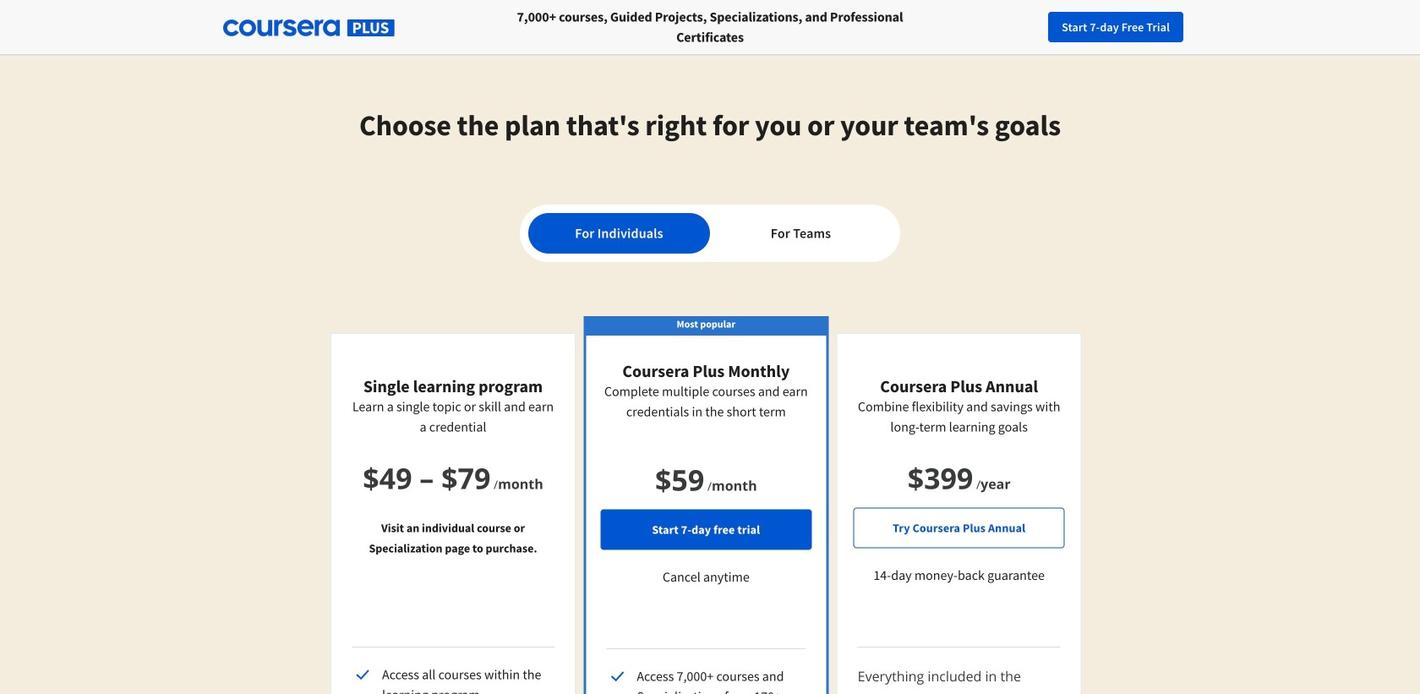 Task type: locate. For each thing, give the bounding box(es) containing it.
coursera plus image
[[223, 20, 395, 36]]

price comparison tab tab list
[[528, 213, 892, 254]]

None search field
[[232, 11, 638, 44]]



Task type: vqa. For each thing, say whether or not it's contained in the screenshot.
the Module 2 Honors Quiz • 30 minutes
no



